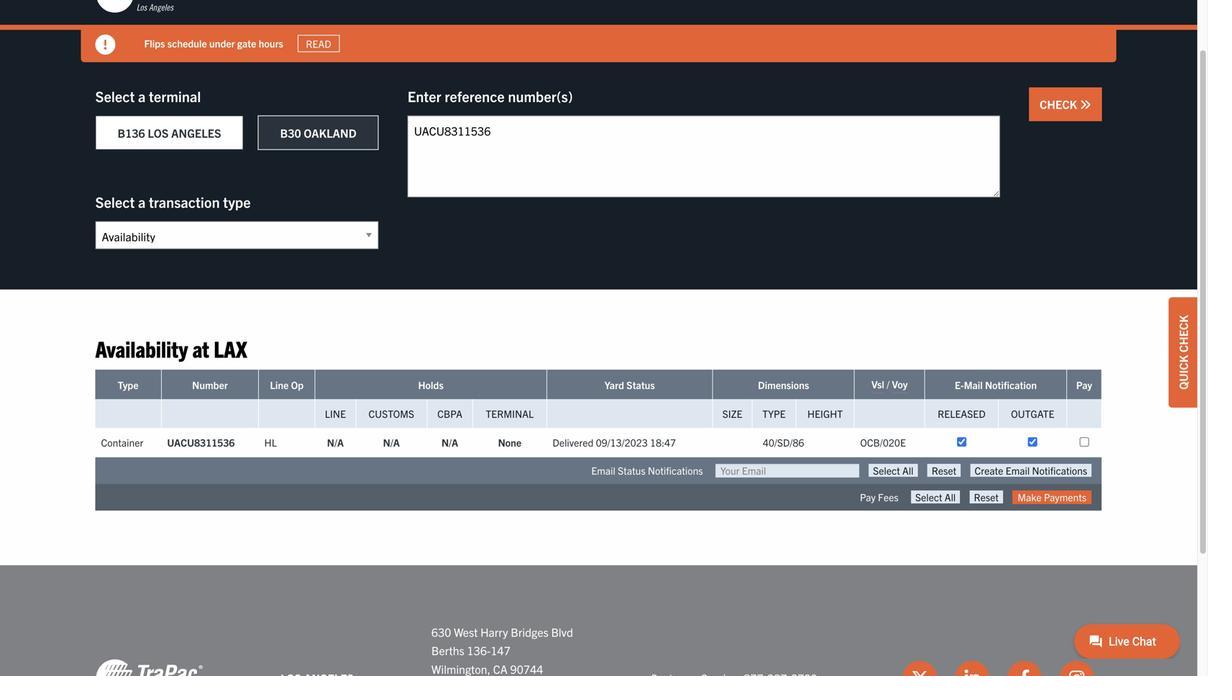 Task type: describe. For each thing, give the bounding box(es) containing it.
none
[[498, 436, 522, 449]]

hours
[[259, 37, 283, 50]]

cbpa
[[437, 407, 462, 420]]

solid image
[[1080, 99, 1091, 110]]

flips schedule under gate hours
[[144, 37, 283, 50]]

136-
[[467, 643, 491, 657]]

los
[[148, 125, 169, 140]]

number(s)
[[508, 87, 573, 105]]

1 horizontal spatial type
[[763, 407, 786, 420]]

yard
[[605, 378, 624, 391]]

berths
[[431, 643, 464, 657]]

yard status
[[605, 378, 655, 391]]

email
[[591, 464, 616, 477]]

payments
[[1044, 490, 1087, 503]]

a for transaction
[[138, 193, 146, 211]]

b136 los angeles
[[118, 125, 221, 140]]

availability at lax
[[95, 334, 247, 362]]

number
[[192, 378, 228, 391]]

oakland
[[304, 125, 357, 140]]

enter reference number(s)
[[408, 87, 573, 105]]

dimensions
[[758, 378, 809, 391]]

b136
[[118, 125, 145, 140]]

availability
[[95, 334, 188, 362]]

released
[[938, 407, 986, 420]]

fees
[[878, 490, 899, 503]]

3 n/a from the left
[[442, 436, 458, 449]]

line for line
[[325, 407, 346, 420]]

0 horizontal spatial type
[[118, 378, 139, 391]]

quick
[[1176, 355, 1190, 390]]

blvd
[[551, 625, 573, 639]]

height
[[808, 407, 843, 420]]

pay for pay
[[1076, 378, 1092, 391]]

90744
[[510, 661, 543, 676]]

transaction
[[149, 193, 220, 211]]

40/sd/86
[[763, 436, 804, 449]]

notification
[[985, 378, 1037, 391]]

terminal
[[149, 87, 201, 105]]

footer containing 630 west harry bridges blvd
[[0, 565, 1197, 676]]

delivered
[[553, 436, 594, 449]]

uacu8311536
[[167, 436, 235, 449]]

holds
[[418, 378, 444, 391]]

banner containing flips schedule under gate hours
[[0, 0, 1208, 62]]

select a transaction type
[[95, 193, 251, 211]]

at
[[193, 334, 209, 362]]

container
[[101, 436, 143, 449]]

a for terminal
[[138, 87, 146, 105]]

2 n/a from the left
[[383, 436, 400, 449]]

notifications
[[648, 464, 703, 477]]

read link
[[298, 35, 340, 52]]

b30 oakland
[[280, 125, 357, 140]]

under
[[209, 37, 235, 50]]

line for line op
[[270, 378, 289, 391]]

delivered 09/13/2023 18:47
[[553, 436, 676, 449]]



Task type: vqa. For each thing, say whether or not it's contained in the screenshot.
second Transactions from the top of the page
no



Task type: locate. For each thing, give the bounding box(es) containing it.
0 vertical spatial line
[[270, 378, 289, 391]]

a left transaction
[[138, 193, 146, 211]]

solid image
[[95, 35, 115, 55]]

ocb/020e
[[860, 436, 906, 449]]

1 vertical spatial a
[[138, 193, 146, 211]]

quick check link
[[1169, 297, 1197, 408]]

n/a
[[327, 436, 344, 449], [383, 436, 400, 449], [442, 436, 458, 449]]

terminal
[[486, 407, 534, 420]]

check inside button
[[1040, 97, 1080, 111]]

1 vertical spatial pay
[[860, 490, 876, 503]]

make
[[1018, 490, 1042, 503]]

1 vertical spatial status
[[618, 464, 646, 477]]

enter
[[408, 87, 441, 105]]

pay for pay fees
[[860, 490, 876, 503]]

1 a from the top
[[138, 87, 146, 105]]

line left the op
[[270, 378, 289, 391]]

n/a down customs
[[383, 436, 400, 449]]

bridges
[[511, 625, 549, 639]]

/
[[887, 377, 890, 390]]

1 vertical spatial line
[[325, 407, 346, 420]]

0 horizontal spatial check
[[1040, 97, 1080, 111]]

2 horizontal spatial n/a
[[442, 436, 458, 449]]

make payments link
[[1013, 490, 1092, 504]]

status for yard
[[627, 378, 655, 391]]

None checkbox
[[957, 437, 966, 447]]

0 vertical spatial pay
[[1076, 378, 1092, 391]]

email status notifications
[[591, 464, 703, 477]]

footer
[[0, 565, 1197, 676]]

select
[[95, 87, 135, 105], [95, 193, 135, 211]]

a left terminal
[[138, 87, 146, 105]]

check button
[[1029, 87, 1102, 121]]

147
[[491, 643, 511, 657]]

0 vertical spatial type
[[118, 378, 139, 391]]

n/a right hl
[[327, 436, 344, 449]]

status right yard
[[627, 378, 655, 391]]

e-mail notification
[[955, 378, 1037, 391]]

select for select a transaction type
[[95, 193, 135, 211]]

op
[[291, 378, 304, 391]]

type down dimensions
[[763, 407, 786, 420]]

a
[[138, 87, 146, 105], [138, 193, 146, 211]]

status right email
[[618, 464, 646, 477]]

banner
[[0, 0, 1208, 62]]

pay
[[1076, 378, 1092, 391], [860, 490, 876, 503]]

vsl
[[872, 377, 884, 390]]

2 select from the top
[[95, 193, 135, 211]]

0 horizontal spatial line
[[270, 378, 289, 391]]

schedule
[[167, 37, 207, 50]]

2 los angeles image from the top
[[95, 658, 203, 676]]

1 vertical spatial check
[[1176, 315, 1190, 352]]

type
[[118, 378, 139, 391], [763, 407, 786, 420]]

select for select a terminal
[[95, 87, 135, 105]]

select a terminal
[[95, 87, 201, 105]]

None button
[[869, 464, 918, 477], [927, 464, 961, 477], [970, 464, 1092, 477], [911, 490, 960, 503], [970, 490, 1003, 503], [869, 464, 918, 477], [927, 464, 961, 477], [970, 464, 1092, 477], [911, 490, 960, 503], [970, 490, 1003, 503]]

0 vertical spatial status
[[627, 378, 655, 391]]

vsl / voy
[[872, 377, 908, 390]]

0 vertical spatial los angeles image
[[95, 0, 203, 14]]

wilmington,
[[431, 661, 491, 676]]

630
[[431, 625, 451, 639]]

mail
[[964, 378, 983, 391]]

reference
[[445, 87, 505, 105]]

size
[[723, 407, 743, 420]]

flips
[[144, 37, 165, 50]]

hl
[[264, 436, 277, 449]]

los angeles image inside footer
[[95, 658, 203, 676]]

e-
[[955, 378, 964, 391]]

gate
[[237, 37, 256, 50]]

0 vertical spatial check
[[1040, 97, 1080, 111]]

1 n/a from the left
[[327, 436, 344, 449]]

09/13/2023
[[596, 436, 648, 449]]

1 horizontal spatial pay
[[1076, 378, 1092, 391]]

status for email
[[618, 464, 646, 477]]

status
[[627, 378, 655, 391], [618, 464, 646, 477]]

harry
[[481, 625, 508, 639]]

lax
[[214, 334, 247, 362]]

1 select from the top
[[95, 87, 135, 105]]

18:47
[[650, 436, 676, 449]]

1 vertical spatial los angeles image
[[95, 658, 203, 676]]

angeles
[[171, 125, 221, 140]]

west
[[454, 625, 478, 639]]

n/a down cbpa
[[442, 436, 458, 449]]

Enter reference number(s) text field
[[408, 115, 1000, 197]]

line left customs
[[325, 407, 346, 420]]

line
[[270, 378, 289, 391], [325, 407, 346, 420]]

voy
[[892, 377, 908, 390]]

1 horizontal spatial n/a
[[383, 436, 400, 449]]

0 horizontal spatial n/a
[[327, 436, 344, 449]]

make payments
[[1018, 490, 1087, 503]]

line op
[[270, 378, 304, 391]]

1 horizontal spatial check
[[1176, 315, 1190, 352]]

check
[[1040, 97, 1080, 111], [1176, 315, 1190, 352]]

Your Email email field
[[715, 464, 859, 478]]

select left transaction
[[95, 193, 135, 211]]

1 horizontal spatial line
[[325, 407, 346, 420]]

los angeles image inside banner
[[95, 0, 203, 14]]

los angeles image
[[95, 0, 203, 14], [95, 658, 203, 676]]

quick check
[[1176, 315, 1190, 390]]

customs
[[369, 407, 414, 420]]

1 los angeles image from the top
[[95, 0, 203, 14]]

0 vertical spatial a
[[138, 87, 146, 105]]

1 vertical spatial select
[[95, 193, 135, 211]]

select up b136
[[95, 87, 135, 105]]

read
[[306, 37, 331, 50]]

type
[[223, 193, 251, 211]]

0 vertical spatial select
[[95, 87, 135, 105]]

pay fees
[[860, 490, 899, 503]]

ca
[[493, 661, 508, 676]]

2 a from the top
[[138, 193, 146, 211]]

630 west harry bridges blvd berths 136-147 wilmington, ca 90744
[[431, 625, 573, 676]]

outgate
[[1011, 407, 1055, 420]]

0 horizontal spatial pay
[[860, 490, 876, 503]]

b30
[[280, 125, 301, 140]]

type down availability
[[118, 378, 139, 391]]

1 vertical spatial type
[[763, 407, 786, 420]]

None checkbox
[[1028, 437, 1038, 447], [1080, 437, 1089, 447], [1028, 437, 1038, 447], [1080, 437, 1089, 447]]



